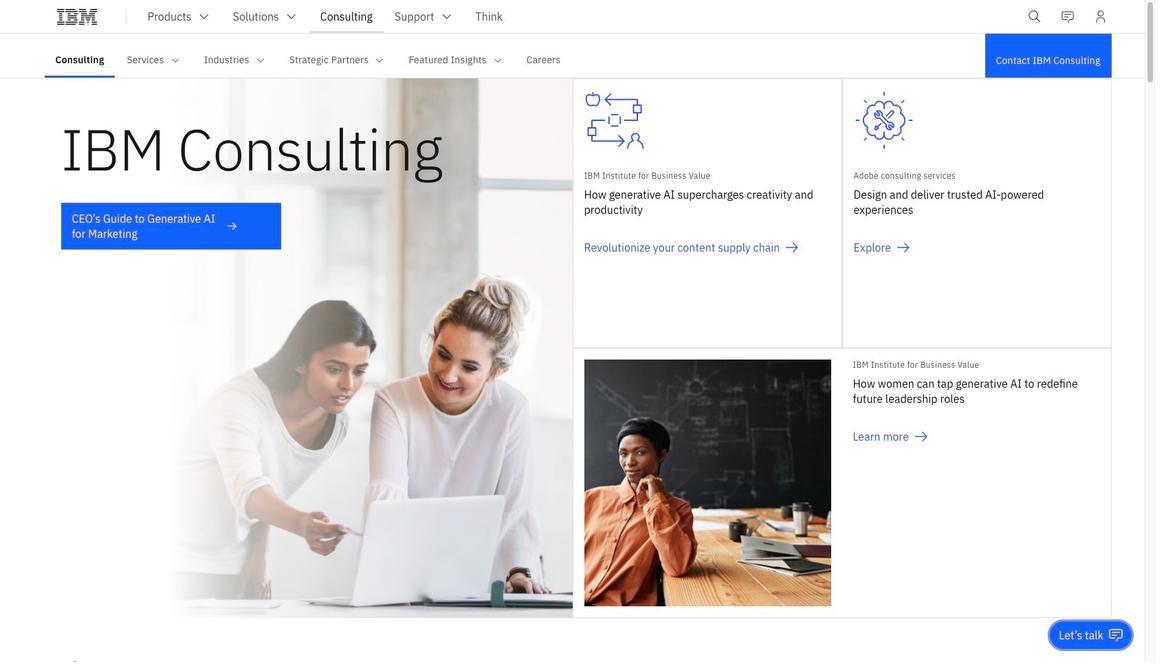 Task type: vqa. For each thing, say whether or not it's contained in the screenshot.
LET'S TALK element
yes



Task type: describe. For each thing, give the bounding box(es) containing it.
let's talk element
[[1060, 628, 1104, 643]]



